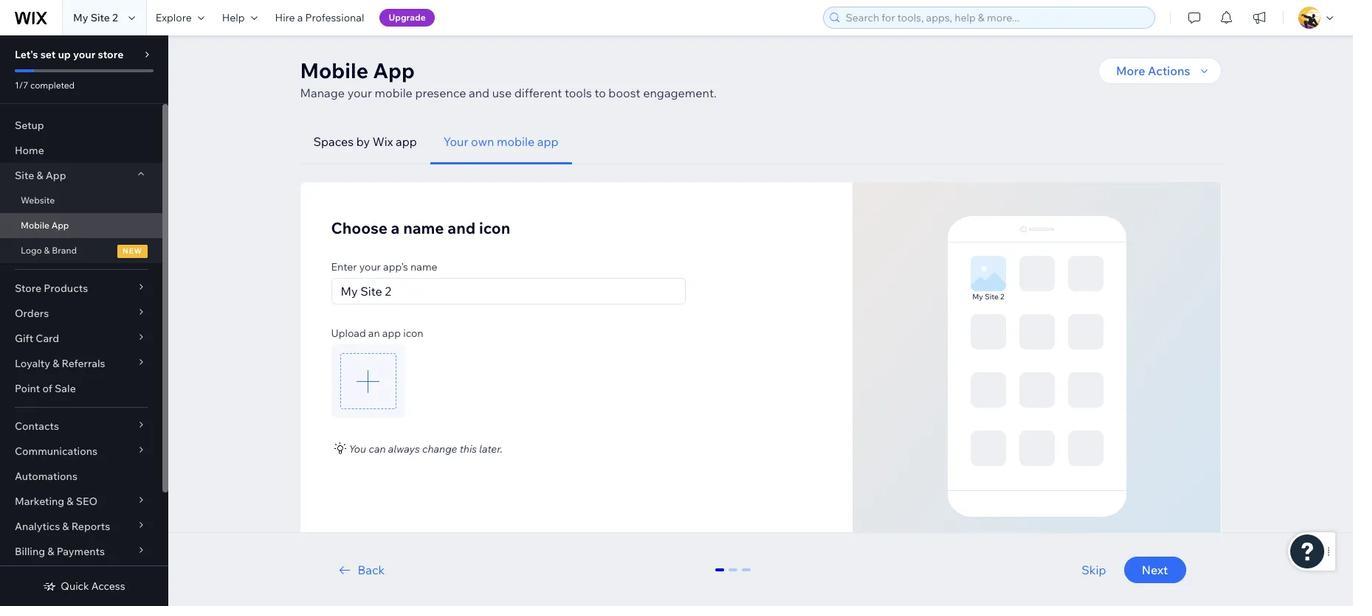 Task type: vqa. For each thing, say whether or not it's contained in the screenshot.
15
no



Task type: describe. For each thing, give the bounding box(es) containing it.
next
[[1142, 563, 1168, 578]]

gift
[[15, 332, 33, 346]]

help
[[222, 11, 245, 24]]

home
[[15, 144, 44, 157]]

2 vertical spatial your
[[359, 261, 381, 274]]

setup link
[[0, 113, 162, 138]]

store products
[[15, 282, 88, 295]]

let's
[[15, 48, 38, 61]]

use
[[492, 86, 512, 100]]

your own mobile app button
[[430, 120, 572, 165]]

mobile app manage your mobile presence and use different tools to boost engagement.
[[300, 58, 717, 100]]

you
[[349, 443, 366, 456]]

completed
[[30, 80, 75, 91]]

more actions button
[[1099, 58, 1222, 84]]

app for mobile app
[[51, 220, 69, 231]]

loyalty & referrals
[[15, 357, 105, 371]]

quick access button
[[43, 580, 125, 594]]

1/7
[[15, 80, 28, 91]]

you can always change this later.
[[349, 443, 503, 456]]

1/7 completed
[[15, 80, 75, 91]]

choose
[[331, 219, 388, 238]]

always
[[388, 443, 420, 456]]

website
[[21, 195, 55, 206]]

manage
[[300, 86, 345, 100]]

next button
[[1124, 557, 1186, 584]]

boost
[[609, 86, 641, 100]]

mobile app
[[21, 220, 69, 231]]

orders
[[15, 307, 49, 320]]

wix
[[373, 134, 393, 149]]

analytics & reports
[[15, 521, 110, 534]]

change
[[422, 443, 457, 456]]

different
[[514, 86, 562, 100]]

a for name
[[391, 219, 400, 238]]

logo
[[21, 245, 42, 256]]

store products button
[[0, 276, 162, 301]]

spaces by wix app button
[[300, 120, 430, 165]]

gift card button
[[0, 326, 162, 351]]

sale
[[55, 382, 76, 396]]

app's
[[383, 261, 408, 274]]

this
[[460, 443, 477, 456]]

marketing & seo
[[15, 495, 98, 509]]

later.
[[479, 443, 503, 456]]

explore
[[156, 11, 192, 24]]

enter
[[331, 261, 357, 274]]

up
[[58, 48, 71, 61]]

referrals
[[62, 357, 105, 371]]

hire a professional
[[275, 11, 364, 24]]

& for logo
[[44, 245, 50, 256]]

site & app
[[15, 169, 66, 182]]

app for your own mobile app
[[537, 134, 559, 149]]

new
[[123, 247, 143, 256]]

hire a professional link
[[266, 0, 373, 35]]

setup
[[15, 119, 44, 132]]

tools
[[565, 86, 592, 100]]

quick access
[[61, 580, 125, 594]]

store
[[98, 48, 124, 61]]

1 vertical spatial my site 2
[[973, 292, 1005, 302]]

& for analytics
[[62, 521, 69, 534]]

2 horizontal spatial site
[[985, 292, 999, 302]]

& for marketing
[[67, 495, 74, 509]]

card
[[36, 332, 59, 346]]

more
[[1116, 63, 1146, 78]]

point of sale link
[[0, 377, 162, 402]]

can
[[369, 443, 386, 456]]

an
[[368, 327, 380, 340]]

mobile for mobile app
[[21, 220, 49, 231]]

upgrade button
[[380, 9, 435, 27]]

home link
[[0, 138, 162, 163]]

billing
[[15, 546, 45, 559]]

more actions
[[1116, 63, 1191, 78]]

billing & payments
[[15, 546, 105, 559]]

upload an app icon
[[331, 327, 424, 340]]

contacts button
[[0, 414, 162, 439]]

point of sale
[[15, 382, 76, 396]]

app right an
[[382, 327, 401, 340]]

own
[[471, 134, 494, 149]]



Task type: locate. For each thing, give the bounding box(es) containing it.
1 vertical spatial and
[[448, 219, 476, 238]]

communications button
[[0, 439, 162, 464]]

mobile
[[375, 86, 413, 100], [497, 134, 535, 149]]

& for site
[[36, 169, 43, 182]]

gift card
[[15, 332, 59, 346]]

of
[[42, 382, 52, 396]]

loyalty
[[15, 357, 50, 371]]

0 horizontal spatial my
[[73, 11, 88, 24]]

0 vertical spatial 2
[[112, 11, 118, 24]]

icon
[[479, 219, 510, 238], [403, 327, 424, 340]]

automations
[[15, 470, 77, 484]]

1 horizontal spatial mobile
[[497, 134, 535, 149]]

0 horizontal spatial mobile
[[21, 220, 49, 231]]

site & app button
[[0, 163, 162, 188]]

mobile for mobile app manage your mobile presence and use different tools to boost engagement.
[[300, 58, 368, 83]]

& left seo
[[67, 495, 74, 509]]

1 vertical spatial mobile
[[21, 220, 49, 231]]

app up website
[[46, 169, 66, 182]]

contacts
[[15, 420, 59, 433]]

1 horizontal spatial a
[[391, 219, 400, 238]]

orders button
[[0, 301, 162, 326]]

website link
[[0, 188, 162, 213]]

back
[[358, 563, 385, 578]]

name up app's
[[403, 219, 444, 238]]

your inside mobile app manage your mobile presence and use different tools to boost engagement.
[[348, 86, 372, 100]]

store
[[15, 282, 41, 295]]

name
[[403, 219, 444, 238], [411, 261, 438, 274]]

0 horizontal spatial 2
[[112, 11, 118, 24]]

seo
[[76, 495, 98, 509]]

icon up enter your app's name 'field'
[[479, 219, 510, 238]]

0 vertical spatial your
[[73, 48, 95, 61]]

& left reports
[[62, 521, 69, 534]]

communications
[[15, 445, 98, 459]]

0 vertical spatial my
[[73, 11, 88, 24]]

1 horizontal spatial my site 2
[[973, 292, 1005, 302]]

enter your app's name
[[331, 261, 438, 274]]

& for loyalty
[[53, 357, 59, 371]]

app
[[396, 134, 417, 149], [537, 134, 559, 149], [382, 327, 401, 340]]

app up brand
[[51, 220, 69, 231]]

mobile up manage
[[300, 58, 368, 83]]

tab list containing spaces by wix app
[[300, 120, 1222, 165]]

1 horizontal spatial mobile
[[300, 58, 368, 83]]

billing & payments button
[[0, 540, 162, 565]]

Enter your app's name field
[[336, 279, 680, 304]]

loyalty & referrals button
[[0, 351, 162, 377]]

1 horizontal spatial my
[[973, 292, 983, 302]]

& right 'logo'
[[44, 245, 50, 256]]

1 vertical spatial a
[[391, 219, 400, 238]]

1 vertical spatial app
[[46, 169, 66, 182]]

choose a name and icon
[[331, 219, 510, 238]]

mobile left presence
[[375, 86, 413, 100]]

your for set
[[73, 48, 95, 61]]

mobile inside sidebar element
[[21, 220, 49, 231]]

0 horizontal spatial a
[[297, 11, 303, 24]]

& right loyalty in the bottom of the page
[[53, 357, 59, 371]]

skip button
[[1082, 562, 1106, 579]]

site inside dropdown button
[[15, 169, 34, 182]]

1 vertical spatial my
[[973, 292, 983, 302]]

mobile right own
[[497, 134, 535, 149]]

0 vertical spatial a
[[297, 11, 303, 24]]

app right wix
[[396, 134, 417, 149]]

1 vertical spatial your
[[348, 86, 372, 100]]

1 horizontal spatial site
[[91, 11, 110, 24]]

app down the different
[[537, 134, 559, 149]]

your
[[444, 134, 468, 149]]

your inside sidebar element
[[73, 48, 95, 61]]

mobile down website
[[21, 220, 49, 231]]

professional
[[305, 11, 364, 24]]

1 vertical spatial 2
[[1001, 292, 1005, 302]]

a
[[297, 11, 303, 24], [391, 219, 400, 238]]

analytics
[[15, 521, 60, 534]]

Search for tools, apps, help & more... field
[[841, 7, 1150, 28]]

mobile inside mobile app manage your mobile presence and use different tools to boost engagement.
[[375, 86, 413, 100]]

brand
[[52, 245, 77, 256]]

quick
[[61, 580, 89, 594]]

0 vertical spatial icon
[[479, 219, 510, 238]]

& up website
[[36, 169, 43, 182]]

0 vertical spatial and
[[469, 86, 490, 100]]

to
[[595, 86, 606, 100]]

app for spaces by wix app
[[396, 134, 417, 149]]

spaces by wix app
[[313, 134, 417, 149]]

0 horizontal spatial icon
[[403, 327, 424, 340]]

mobile inside mobile app manage your mobile presence and use different tools to boost engagement.
[[300, 58, 368, 83]]

app inside dropdown button
[[46, 169, 66, 182]]

mobile
[[300, 58, 368, 83], [21, 220, 49, 231]]

back button
[[336, 562, 385, 579]]

mobile inside button
[[497, 134, 535, 149]]

logo & brand
[[21, 245, 77, 256]]

your for app
[[348, 86, 372, 100]]

products
[[44, 282, 88, 295]]

icon right an
[[403, 327, 424, 340]]

a for professional
[[297, 11, 303, 24]]

tab list
[[300, 120, 1222, 165]]

marketing & seo button
[[0, 490, 162, 515]]

point
[[15, 382, 40, 396]]

1 horizontal spatial 2
[[1001, 292, 1005, 302]]

your right up at the top left of page
[[73, 48, 95, 61]]

access
[[91, 580, 125, 594]]

app inside mobile app manage your mobile presence and use different tools to boost engagement.
[[373, 58, 415, 83]]

engagement.
[[643, 86, 717, 100]]

skip
[[1082, 563, 1106, 578]]

reports
[[71, 521, 110, 534]]

upload
[[331, 327, 366, 340]]

analytics & reports button
[[0, 515, 162, 540]]

0 vertical spatial name
[[403, 219, 444, 238]]

automations link
[[0, 464, 162, 490]]

and
[[469, 86, 490, 100], [448, 219, 476, 238]]

2 vertical spatial app
[[51, 220, 69, 231]]

0 horizontal spatial mobile
[[375, 86, 413, 100]]

& right billing
[[47, 546, 54, 559]]

marketing
[[15, 495, 64, 509]]

1 vertical spatial name
[[411, 261, 438, 274]]

payments
[[57, 546, 105, 559]]

actions
[[1148, 63, 1191, 78]]

my
[[73, 11, 88, 24], [973, 292, 983, 302]]

1 vertical spatial icon
[[403, 327, 424, 340]]

0 vertical spatial mobile
[[300, 58, 368, 83]]

set
[[40, 48, 56, 61]]

0 horizontal spatial site
[[15, 169, 34, 182]]

0 horizontal spatial my site 2
[[73, 11, 118, 24]]

mobile app link
[[0, 213, 162, 238]]

my site 2
[[73, 11, 118, 24], [973, 292, 1005, 302]]

0 vertical spatial site
[[91, 11, 110, 24]]

app down upgrade button
[[373, 58, 415, 83]]

presence
[[415, 86, 466, 100]]

your right manage
[[348, 86, 372, 100]]

name right app's
[[411, 261, 438, 274]]

& for billing
[[47, 546, 54, 559]]

your left app's
[[359, 261, 381, 274]]

app for mobile app manage your mobile presence and use different tools to boost engagement.
[[373, 58, 415, 83]]

2
[[112, 11, 118, 24], [1001, 292, 1005, 302]]

spaces
[[313, 134, 354, 149]]

a right "choose"
[[391, 219, 400, 238]]

1 horizontal spatial icon
[[479, 219, 510, 238]]

upgrade
[[389, 12, 426, 23]]

hire
[[275, 11, 295, 24]]

0 vertical spatial my site 2
[[73, 11, 118, 24]]

and inside mobile app manage your mobile presence and use different tools to boost engagement.
[[469, 86, 490, 100]]

0 vertical spatial mobile
[[375, 86, 413, 100]]

2 vertical spatial site
[[985, 292, 999, 302]]

your own mobile app
[[444, 134, 559, 149]]

a right hire
[[297, 11, 303, 24]]

sidebar element
[[0, 35, 168, 607]]

0 vertical spatial app
[[373, 58, 415, 83]]

1 vertical spatial mobile
[[497, 134, 535, 149]]

help button
[[213, 0, 266, 35]]

1 vertical spatial site
[[15, 169, 34, 182]]



